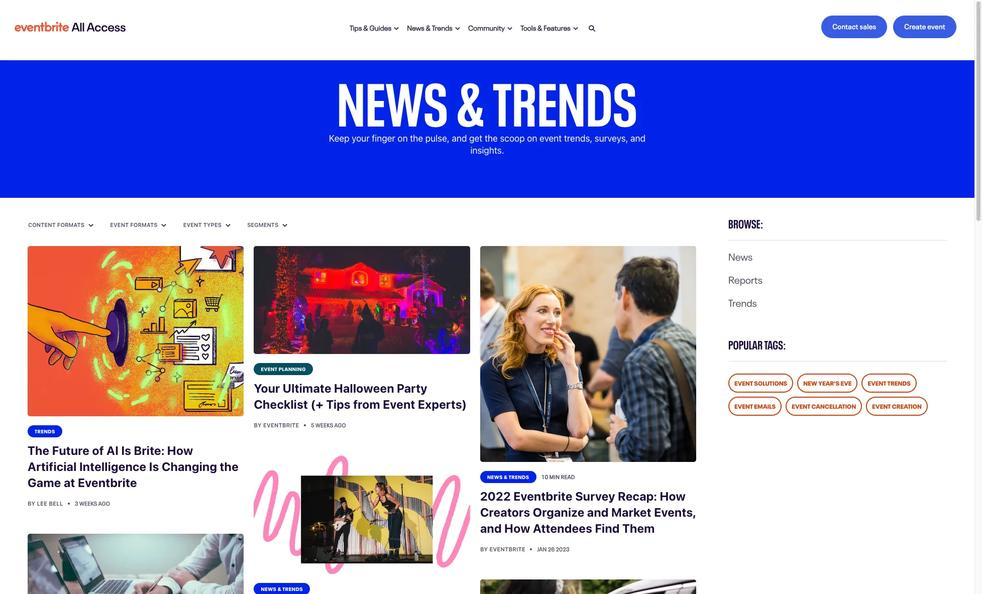 Task type: locate. For each thing, give the bounding box(es) containing it.
arrow image
[[394, 27, 399, 31], [455, 27, 460, 31]]

2 vertical spatial how
[[504, 522, 530, 536]]

by eventbrite link for 2022 eventbrite survey recap: how creators organize and market events, and how attendees find them
[[480, 546, 527, 553]]

1 vertical spatial by eventbrite
[[480, 546, 527, 553]]

arrow image inside content formats dropdown button
[[88, 223, 93, 227]]

1 horizontal spatial formats
[[130, 221, 157, 228]]

arrow image for news & trends
[[455, 27, 460, 31]]

arrow image inside event types popup button
[[226, 223, 231, 227]]

attendees
[[533, 522, 592, 536]]

event creation link
[[866, 397, 928, 416]]

event left arrow icon on the top of the page
[[110, 221, 129, 228]]

trends
[[887, 378, 911, 387]]

event left trends
[[868, 378, 886, 387]]

1 vertical spatial ago
[[98, 499, 110, 507]]

arrow image left tools
[[508, 27, 513, 31]]

1 horizontal spatial how
[[504, 522, 530, 536]]

weeks right the 3
[[79, 499, 97, 507]]

1 horizontal spatial arrow image
[[573, 27, 578, 31]]

creators
[[480, 506, 530, 520]]

0 horizontal spatial ago
[[98, 499, 110, 507]]

(+
[[311, 397, 324, 412]]

1 arrow image from the left
[[88, 223, 93, 227]]

by eventbrite link down creators
[[480, 546, 527, 553]]

arrow image right content formats
[[88, 223, 93, 227]]

on
[[398, 133, 408, 144], [527, 133, 537, 144]]

how down creators
[[504, 522, 530, 536]]

finger
[[372, 133, 395, 144]]

is down the brite:
[[149, 459, 159, 473]]

community
[[468, 22, 505, 32]]

1 horizontal spatial is
[[149, 459, 159, 473]]

1 horizontal spatial arrow image
[[455, 27, 460, 31]]

event right "create"
[[927, 21, 945, 31]]

community link
[[464, 16, 517, 38]]

event for event cancellation
[[792, 401, 810, 410]]

10 min read
[[541, 473, 575, 481]]

event inside event creation link
[[872, 401, 891, 410]]

bell
[[49, 500, 63, 507]]

0 horizontal spatial on
[[398, 133, 408, 144]]

event
[[927, 21, 945, 31], [539, 133, 562, 144]]

min
[[549, 473, 560, 481]]

market
[[611, 506, 651, 520]]

features
[[544, 22, 571, 32]]

new year's eve link
[[797, 374, 858, 393]]

1 horizontal spatial ago
[[334, 421, 346, 429]]

tips right (+
[[326, 397, 351, 412]]

the
[[410, 133, 423, 144], [485, 133, 498, 144], [220, 459, 239, 473]]

new
[[803, 378, 817, 387]]

1 horizontal spatial by
[[254, 422, 262, 429]]

formats right content
[[57, 221, 84, 228]]

by for the future of ai is brite: how artificial intelligence is changing the game at eventbrite
[[28, 500, 35, 507]]

by down creators
[[480, 546, 488, 553]]

event left types
[[183, 221, 202, 228]]

1 horizontal spatial news & trends link
[[403, 16, 464, 38]]

arrow image right 'guides'
[[394, 27, 399, 31]]

tips
[[350, 22, 362, 32], [326, 397, 351, 412]]

tips left 'guides'
[[350, 22, 362, 32]]

event down party
[[383, 397, 415, 412]]

0 horizontal spatial arrow image
[[394, 27, 399, 31]]

arrow image
[[508, 27, 513, 31], [573, 27, 578, 31]]

event down event trends link in the right of the page
[[872, 401, 891, 410]]

event for event creation
[[872, 401, 891, 410]]

event up event emails
[[734, 378, 753, 387]]

0 horizontal spatial formats
[[57, 221, 84, 228]]

2 arrow image from the left
[[573, 27, 578, 31]]

0 horizontal spatial arrow image
[[508, 27, 513, 31]]

eventbrite inside 2022 eventbrite survey recap: how creators organize and market events, and how attendees find them
[[513, 489, 573, 504]]

trends link down 'reports'
[[728, 294, 757, 309]]

event cancellation
[[792, 401, 856, 410]]

ago right 5
[[334, 421, 346, 429]]

insights.
[[470, 145, 504, 156]]

arrow image for tips & guides
[[394, 27, 399, 31]]

event left emails
[[734, 401, 753, 410]]

arrow image for tools & features
[[573, 27, 578, 31]]

arrow image left the search icon
[[573, 27, 578, 31]]

1 vertical spatial how
[[660, 489, 686, 504]]

surveys,
[[595, 133, 628, 144]]

0 horizontal spatial is
[[121, 443, 131, 457]]

by lee bell
[[28, 500, 65, 507]]

keep your finger on the pulse, and get the scoop on event trends, surveys, and insights.
[[329, 133, 646, 156]]

0 horizontal spatial trends link
[[28, 425, 62, 437]]

and
[[452, 133, 467, 144], [630, 133, 646, 144], [587, 506, 609, 520], [480, 522, 502, 536]]

event inside event formats dropdown button
[[110, 221, 129, 228]]

arrow image inside segments dropdown button
[[282, 223, 288, 227]]

tags:
[[764, 335, 786, 353]]

2022
[[480, 489, 511, 504]]

cancellation
[[812, 401, 856, 410]]

trends
[[432, 22, 453, 32], [493, 53, 637, 142], [728, 294, 757, 309], [35, 427, 55, 434], [509, 473, 529, 480], [282, 585, 303, 592]]

0 horizontal spatial by eventbrite
[[254, 422, 301, 429]]

1 horizontal spatial arrow image
[[226, 223, 231, 227]]

2 horizontal spatial arrow image
[[282, 223, 288, 227]]

1 vertical spatial trends link
[[28, 425, 62, 437]]

2022 eventbrite survey recap: how creators organize and market events, and how attendees find them link
[[480, 483, 696, 543]]

how inside the future of ai is brite: how artificial intelligence is changing the game at eventbrite
[[167, 443, 193, 457]]

2 on from the left
[[527, 133, 537, 144]]

contact sales
[[832, 21, 876, 31]]

event left trends,
[[539, 133, 562, 144]]

by eventbrite for your ultimate halloween party checklist (+ tips from event experts)
[[254, 422, 301, 429]]

trends link
[[728, 294, 757, 309], [28, 425, 62, 437]]

2 formats from the left
[[130, 221, 157, 228]]

search icon image
[[589, 25, 596, 32]]

by down checklist
[[254, 422, 262, 429]]

the up insights.
[[485, 133, 498, 144]]

1 vertical spatial by eventbrite link
[[480, 546, 527, 553]]

new year's eve
[[803, 378, 852, 387]]

ago right the 3
[[98, 499, 110, 507]]

1 horizontal spatial by eventbrite link
[[480, 546, 527, 553]]

jan 26 2023
[[537, 545, 569, 553]]

brite:
[[134, 443, 164, 457]]

how up events,
[[660, 489, 686, 504]]

1 vertical spatial weeks
[[79, 499, 97, 507]]

2 horizontal spatial the
[[485, 133, 498, 144]]

1 arrow image from the left
[[508, 27, 513, 31]]

formats inside event formats dropdown button
[[130, 221, 157, 228]]

the left pulse,
[[410, 133, 423, 144]]

ultimate
[[283, 381, 331, 395]]

arrow image right types
[[226, 223, 231, 227]]

event inside event types popup button
[[183, 221, 202, 228]]

0 vertical spatial by eventbrite link
[[254, 422, 301, 429]]

0 vertical spatial how
[[167, 443, 193, 457]]

contact
[[832, 21, 858, 31]]

0 horizontal spatial news & trends link
[[254, 583, 310, 594]]

how up changing
[[167, 443, 193, 457]]

by for 2022 eventbrite survey recap: how creators organize and market events, and how attendees find them
[[480, 546, 488, 553]]

get
[[469, 133, 482, 144]]

event
[[110, 221, 129, 228], [183, 221, 202, 228], [261, 365, 277, 372], [734, 378, 753, 387], [868, 378, 886, 387], [383, 397, 415, 412], [734, 401, 753, 410], [792, 401, 810, 410], [872, 401, 891, 410]]

event inside the event solutions link
[[734, 378, 753, 387]]

0 horizontal spatial by eventbrite link
[[254, 422, 301, 429]]

1 horizontal spatial event
[[927, 21, 945, 31]]

arrow image inside tips & guides link
[[394, 27, 399, 31]]

logo eventbrite image
[[13, 18, 127, 36]]

eventbrite down intelligence
[[78, 475, 137, 490]]

1 horizontal spatial on
[[527, 133, 537, 144]]

formats for content
[[57, 221, 84, 228]]

eventbrite
[[263, 422, 299, 429], [78, 475, 137, 490], [513, 489, 573, 504], [489, 546, 525, 553]]

1 formats from the left
[[57, 221, 84, 228]]

arrow image inside the community link
[[508, 27, 513, 31]]

0 horizontal spatial the
[[220, 459, 239, 473]]

the future of ai is brite: how artificial intelligence is changing the game at eventbrite link
[[28, 437, 244, 497]]

2 horizontal spatial by
[[480, 546, 488, 553]]

by for your ultimate halloween party checklist (+ tips from event experts)
[[254, 422, 262, 429]]

year's
[[818, 378, 839, 387]]

the right changing
[[220, 459, 239, 473]]

news & trends link
[[403, 16, 464, 38], [480, 471, 536, 483], [254, 583, 310, 594]]

2 vertical spatial by
[[480, 546, 488, 553]]

event inside event trends link
[[868, 378, 886, 387]]

event formats
[[110, 221, 159, 228]]

1 horizontal spatial weeks
[[315, 421, 333, 429]]

1 vertical spatial news & trends link
[[480, 471, 536, 483]]

event inside 'event planning' 'link'
[[261, 365, 277, 372]]

event for event solutions
[[734, 378, 753, 387]]

event down new
[[792, 401, 810, 410]]

lee
[[37, 500, 47, 507]]

0 vertical spatial weeks
[[315, 421, 333, 429]]

2022 eventbrite survey recap: how creators organize and market events, and how attendees find them
[[480, 489, 696, 536]]

trends link up the
[[28, 425, 62, 437]]

3 arrow image from the left
[[282, 223, 288, 227]]

event inside event emails link
[[734, 401, 753, 410]]

arrow image for segments
[[282, 223, 288, 227]]

1 horizontal spatial by eventbrite
[[480, 546, 527, 553]]

0 horizontal spatial how
[[167, 443, 193, 457]]

on right finger
[[398, 133, 408, 144]]

eventbrite inside the future of ai is brite: how artificial intelligence is changing the game at eventbrite
[[78, 475, 137, 490]]

26
[[548, 545, 555, 553]]

by eventbrite link down checklist
[[254, 422, 301, 429]]

1 horizontal spatial the
[[410, 133, 423, 144]]

formats left arrow icon on the top of the page
[[130, 221, 157, 228]]

2 vertical spatial news & trends link
[[254, 583, 310, 594]]

event emails link
[[728, 397, 782, 416]]

by eventbrite down creators
[[480, 546, 527, 553]]

artificial
[[28, 459, 77, 473]]

on right "scoop"
[[527, 133, 537, 144]]

0 vertical spatial by eventbrite
[[254, 422, 301, 429]]

arrow image right the segments
[[282, 223, 288, 227]]

arrow image inside tools & features link
[[573, 27, 578, 31]]

0 vertical spatial news & trends link
[[403, 16, 464, 38]]

weeks
[[315, 421, 333, 429], [79, 499, 97, 507]]

news link
[[728, 248, 753, 263]]

0 vertical spatial by
[[254, 422, 262, 429]]

0 vertical spatial is
[[121, 443, 131, 457]]

1 arrow image from the left
[[394, 27, 399, 31]]

arrow image
[[161, 223, 167, 227]]

2 arrow image from the left
[[455, 27, 460, 31]]

0 horizontal spatial event
[[539, 133, 562, 144]]

0 vertical spatial event
[[927, 21, 945, 31]]

1 vertical spatial by
[[28, 500, 35, 507]]

keep
[[329, 133, 349, 144]]

by eventbrite down checklist
[[254, 422, 301, 429]]

event formats button
[[110, 221, 167, 229]]

by left lee
[[28, 500, 35, 507]]

0 vertical spatial trends link
[[728, 294, 757, 309]]

eventbrite down 10
[[513, 489, 573, 504]]

tools
[[521, 22, 536, 32]]

changing
[[162, 459, 217, 473]]

event for event planning
[[261, 365, 277, 372]]

1 vertical spatial event
[[539, 133, 562, 144]]

event planning
[[261, 365, 306, 372]]

arrow image left community
[[455, 27, 460, 31]]

your
[[254, 381, 280, 395]]

formats inside content formats dropdown button
[[57, 221, 84, 228]]

3
[[75, 499, 78, 507]]

contact sales link
[[821, 16, 887, 38]]

0 vertical spatial ago
[[334, 421, 346, 429]]

0 horizontal spatial weeks
[[79, 499, 97, 507]]

0 horizontal spatial arrow image
[[88, 223, 93, 227]]

survey
[[575, 489, 615, 504]]

news & trends
[[407, 22, 453, 32], [337, 53, 637, 142], [487, 473, 529, 480], [261, 585, 303, 592]]

recap:
[[618, 489, 657, 504]]

organize
[[533, 506, 584, 520]]

at
[[64, 475, 75, 490]]

0 horizontal spatial by
[[28, 500, 35, 507]]

ago
[[334, 421, 346, 429], [98, 499, 110, 507]]

arrow image
[[88, 223, 93, 227], [226, 223, 231, 227], [282, 223, 288, 227]]

is right ai
[[121, 443, 131, 457]]

2 arrow image from the left
[[226, 223, 231, 227]]

1 vertical spatial tips
[[326, 397, 351, 412]]

event up your
[[261, 365, 277, 372]]

weeks for artificial
[[79, 499, 97, 507]]

event inside "event cancellation" link
[[792, 401, 810, 410]]

weeks right 5
[[315, 421, 333, 429]]

event for event emails
[[734, 401, 753, 410]]

planning
[[279, 365, 306, 372]]



Task type: vqa. For each thing, say whether or not it's contained in the screenshot.
'go' to the bottom
no



Task type: describe. For each thing, give the bounding box(es) containing it.
content
[[28, 221, 56, 228]]

5
[[311, 421, 314, 429]]

tips & guides link
[[346, 16, 403, 38]]

eventbrite down checklist
[[263, 422, 299, 429]]

event solutions link
[[728, 374, 793, 393]]

game
[[28, 475, 61, 490]]

event types button
[[183, 221, 231, 229]]

event inside your ultimate halloween party checklist (+ tips from event experts)
[[383, 397, 415, 412]]

the
[[28, 443, 49, 457]]

reports
[[728, 271, 762, 286]]

popular tags:
[[728, 335, 786, 353]]

checklist
[[254, 397, 308, 412]]

experts)
[[418, 397, 467, 412]]

& for tools & features link
[[538, 22, 542, 32]]

browse:
[[728, 214, 763, 232]]

create
[[904, 21, 926, 31]]

arrow image for community
[[508, 27, 513, 31]]

tools & features
[[521, 22, 571, 32]]

& for the right 'news & trends' link
[[504, 473, 508, 480]]

& for the leftmost 'news & trends' link
[[278, 585, 281, 592]]

event for event formats
[[110, 221, 129, 228]]

content formats
[[28, 221, 86, 228]]

the future of ai is brite: how artificial intelligence is changing the game at eventbrite
[[28, 443, 239, 490]]

them
[[622, 522, 655, 536]]

5 weeks ago
[[311, 421, 346, 429]]

and down the "survey"
[[587, 506, 609, 520]]

ago for from
[[334, 421, 346, 429]]

1 on from the left
[[398, 133, 408, 144]]

create event link
[[893, 16, 956, 38]]

2 horizontal spatial news & trends link
[[480, 471, 536, 483]]

party
[[397, 381, 427, 395]]

event solutions
[[734, 378, 787, 387]]

ai
[[107, 443, 119, 457]]

intelligence
[[79, 459, 146, 473]]

arrow image for content formats
[[88, 223, 93, 227]]

arrow image for event types
[[226, 223, 231, 227]]

tools & features link
[[517, 16, 582, 38]]

solutions
[[754, 378, 787, 387]]

scoop
[[500, 133, 525, 144]]

the inside the future of ai is brite: how artificial intelligence is changing the game at eventbrite
[[220, 459, 239, 473]]

by eventbrite link for your ultimate halloween party checklist (+ tips from event experts)
[[254, 422, 301, 429]]

create event
[[904, 21, 945, 31]]

eventbrite left jan
[[489, 546, 525, 553]]

guides
[[369, 22, 392, 32]]

0 vertical spatial tips
[[350, 22, 362, 32]]

weeks for from
[[315, 421, 333, 429]]

types
[[203, 221, 222, 228]]

and left get
[[452, 133, 467, 144]]

event trends
[[868, 378, 911, 387]]

read
[[561, 473, 575, 481]]

event trends link
[[862, 374, 917, 393]]

from
[[353, 397, 380, 412]]

eve
[[841, 378, 852, 387]]

tips & guides
[[350, 22, 392, 32]]

emails
[[754, 401, 776, 410]]

formats for event
[[130, 221, 157, 228]]

event cancellation link
[[786, 397, 862, 416]]

3 weeks ago
[[75, 499, 110, 507]]

sales
[[860, 21, 876, 31]]

segments button
[[247, 221, 288, 229]]

of
[[92, 443, 104, 457]]

event planning link
[[254, 363, 313, 375]]

creation
[[892, 401, 922, 410]]

pulse,
[[425, 133, 449, 144]]

and down creators
[[480, 522, 502, 536]]

1 horizontal spatial trends link
[[728, 294, 757, 309]]

event creation
[[872, 401, 922, 410]]

by eventbrite for 2022 eventbrite survey recap: how creators organize and market events, and how attendees find them
[[480, 546, 527, 553]]

& for the topmost 'news & trends' link
[[426, 22, 431, 32]]

event for event trends
[[868, 378, 886, 387]]

jan
[[537, 545, 547, 553]]

2 horizontal spatial how
[[660, 489, 686, 504]]

ago for artificial
[[98, 499, 110, 507]]

10
[[541, 473, 548, 481]]

& for tips & guides link
[[363, 22, 368, 32]]

your
[[352, 133, 370, 144]]

2022 eventbrite organizer and attendee survey recap image
[[480, 246, 696, 462]]

event types
[[183, 221, 223, 228]]

event for event types
[[183, 221, 202, 228]]

your ultimate halloween party checklist (+ tips from event experts) link
[[254, 375, 470, 419]]

trends,
[[564, 133, 592, 144]]

1 vertical spatial is
[[149, 459, 159, 473]]

halloween
[[334, 381, 394, 395]]

your ultimate halloween party checklist (+ tips from event experts)
[[254, 381, 467, 412]]

segments
[[247, 221, 280, 228]]

tips inside your ultimate halloween party checklist (+ tips from event experts)
[[326, 397, 351, 412]]

event emails
[[734, 401, 776, 410]]

2023
[[556, 545, 569, 553]]

and right surveys, at the right of the page
[[630, 133, 646, 144]]

event inside keep your finger on the pulse, and get the scoop on event trends, surveys, and insights.
[[539, 133, 562, 144]]

halloween house party image
[[254, 246, 470, 354]]

content formats button
[[28, 221, 94, 229]]

reports link
[[728, 271, 762, 286]]

popular
[[728, 335, 763, 353]]



